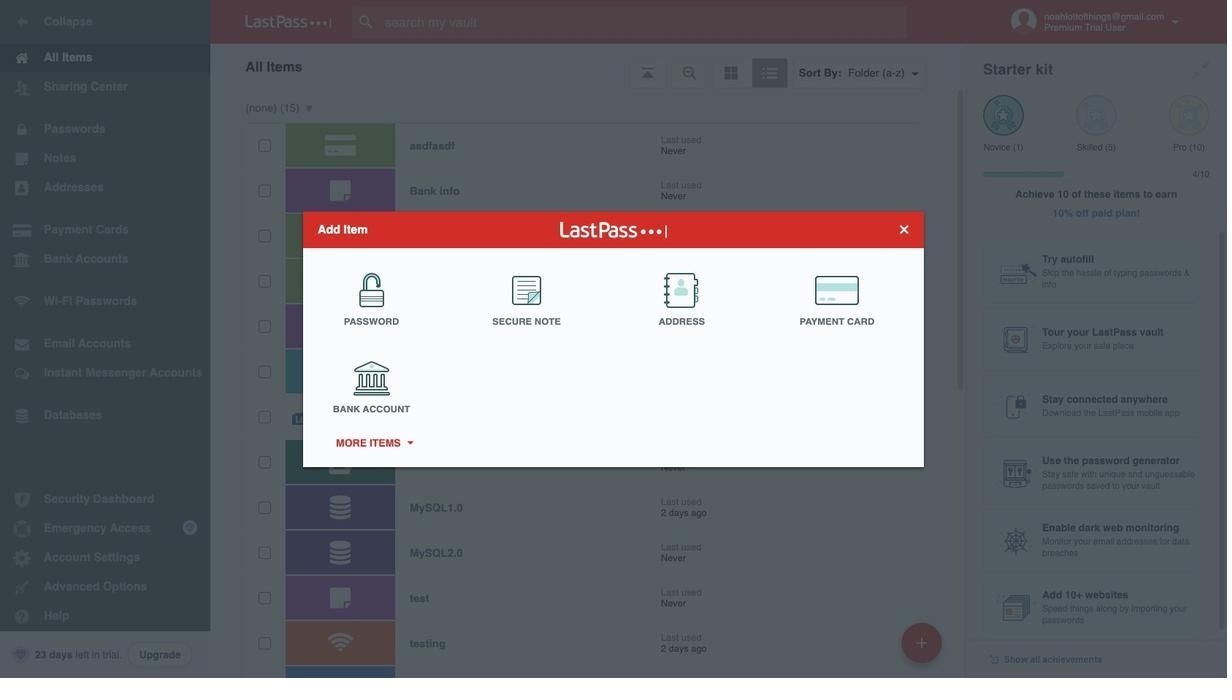 Task type: vqa. For each thing, say whether or not it's contained in the screenshot.
text box
no



Task type: locate. For each thing, give the bounding box(es) containing it.
main navigation navigation
[[0, 0, 210, 679]]

new item navigation
[[897, 619, 951, 679]]

new item image
[[917, 638, 927, 649]]

dialog
[[303, 212, 924, 467]]

Search search field
[[352, 6, 936, 38]]

search my vault text field
[[352, 6, 936, 38]]



Task type: describe. For each thing, give the bounding box(es) containing it.
caret right image
[[405, 441, 415, 445]]

lastpass image
[[246, 15, 332, 28]]

vault options navigation
[[210, 44, 966, 88]]



